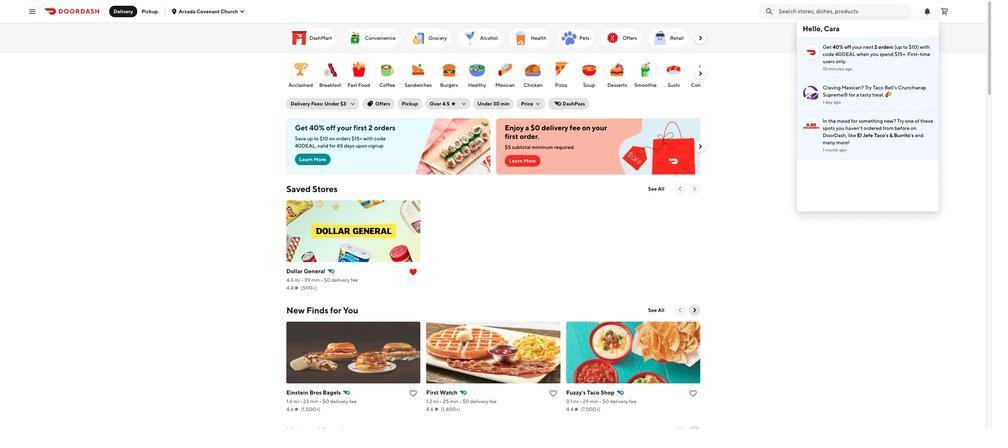 Task type: describe. For each thing, give the bounding box(es) containing it.
for inside craving mexican? try taco bell's crunchwrap supreme® for a tasty treat. 🌮 1 day ago
[[849, 92, 856, 98]]

pets
[[579, 35, 590, 41]]

3 previous button of carousel image from the top
[[677, 428, 684, 429]]

$5 subtotal minimum required.
[[505, 144, 575, 150]]

retail image
[[652, 29, 669, 47]]

4.4 for dollar general
[[286, 285, 294, 291]]

subtotal
[[512, 144, 531, 150]]

of
[[915, 118, 920, 124]]

see all for saved stores
[[648, 186, 664, 192]]

min inside under 30 min button
[[501, 101, 510, 107]]

a inside the enjoy a $0 delivery fee on your first order.
[[525, 124, 529, 132]]

4.4 for fuzzy's taco shop
[[566, 407, 574, 413]]

grocery link
[[407, 29, 451, 47]]

price button
[[517, 98, 545, 110]]

to inside (up to $10) with code 40deal when you spend $15+. first-time users only.
[[903, 44, 908, 50]]

delivery inside the enjoy a $0 delivery fee on your first order.
[[542, 124, 568, 132]]

notification bell image
[[923, 7, 932, 16]]

all for new finds for you
[[658, 308, 664, 313]]

in
[[823, 118, 827, 124]]

comfort food
[[691, 82, 723, 88]]

for inside save up to $10 on orders $15+ with code 40deal, valid for 45 days upon signup
[[329, 143, 336, 149]]

ago for in the mood for something new? try one of these spots you haven't ordered from before on doordash, like
[[839, 147, 847, 153]]

(up
[[894, 44, 902, 50]]

like
[[848, 133, 856, 138]]

39
[[304, 277, 310, 283]]

saved stores
[[286, 184, 338, 194]]

mexican?
[[842, 85, 864, 91]]

(590+)
[[301, 285, 317, 291]]

0 horizontal spatial taco
[[587, 390, 600, 396]]

general
[[304, 268, 325, 275]]

4.6 for first watch
[[426, 407, 434, 413]]

doordash,
[[823, 133, 847, 138]]

1 inside craving mexican? try taco bell's crunchwrap supreme® for a tasty treat. 🌮 1 day ago
[[823, 100, 825, 105]]

the
[[828, 118, 836, 124]]

delivery for delivery
[[114, 8, 133, 14]]

your for next
[[852, 44, 862, 50]]

your inside the enjoy a $0 delivery fee on your first order.
[[592, 124, 607, 132]]

0 vertical spatial first
[[354, 124, 367, 132]]

under 30 min
[[477, 101, 510, 107]]

delivery for dollar general
[[332, 277, 350, 283]]

0 items, open order cart image
[[940, 7, 949, 16]]

fuzzy's taco shop
[[566, 390, 615, 396]]

see all link for new finds for you
[[644, 305, 669, 316]]

&
[[890, 133, 893, 138]]

dashmart image
[[291, 29, 308, 47]]

orders for get 40% off your first 2 orders
[[374, 124, 395, 132]]

1 month ago
[[823, 147, 847, 153]]

see for new finds for you
[[648, 308, 657, 313]]

delivery for einstein bros bagels
[[330, 399, 348, 405]]

convenience
[[365, 35, 395, 41]]

3.1
[[566, 399, 572, 405]]

bell's
[[885, 85, 897, 91]]

upon
[[356, 143, 367, 149]]

alcohol
[[480, 35, 498, 41]]

save up to $10 on orders $15+ with code 40deal, valid for 45 days upon signup
[[295, 136, 386, 149]]

new
[[286, 305, 305, 316]]

40% for get 40% off your first 2 orders
[[309, 124, 325, 132]]

offers inside offers link
[[623, 35, 637, 41]]

saved stores link
[[286, 183, 338, 195]]

food for comfort food
[[712, 82, 723, 88]]

fee inside the enjoy a $0 delivery fee on your first order.
[[570, 124, 581, 132]]

• down bros
[[320, 399, 322, 405]]

delivery fees: under $3
[[291, 101, 346, 107]]

minimum
[[532, 144, 553, 150]]

dollar
[[286, 268, 303, 275]]

on inside "in the mood for something new? try one of these spots you haven't ordered from before on doordash, like"
[[911, 125, 917, 131]]

1.6
[[286, 399, 293, 405]]

grocery
[[429, 35, 447, 41]]

you inside (up to $10) with code 40deal when you spend $15+. first-time users only.
[[870, 51, 879, 57]]

dashpass
[[563, 101, 585, 107]]

a inside craving mexican? try taco bell's crunchwrap supreme® for a tasty treat. 🌮 1 day ago
[[857, 92, 859, 98]]

1.2 mi • 25 min • $​0 delivery fee
[[426, 399, 497, 405]]

sandwiches
[[405, 82, 432, 88]]

einstein
[[286, 390, 308, 396]]

with inside save up to $10 on orders $15+ with code 40deal, valid for 45 days upon signup
[[363, 136, 373, 142]]

days
[[344, 143, 355, 149]]

el
[[857, 133, 862, 138]]

fee for first watch
[[489, 399, 497, 405]]

spots
[[823, 125, 835, 131]]

on inside the enjoy a $0 delivery fee on your first order.
[[582, 124, 591, 132]]

for left you
[[330, 305, 341, 316]]

you
[[343, 305, 358, 316]]

food for fast food
[[358, 82, 370, 88]]

learn more for a
[[509, 158, 536, 164]]

order.
[[520, 132, 539, 141]]

stores
[[312, 184, 338, 194]]

$15+.
[[895, 51, 907, 57]]

dollar general
[[286, 268, 325, 275]]

0 vertical spatial pickup button
[[137, 6, 162, 17]]

fee for dollar general
[[351, 277, 358, 283]]

all for saved stores
[[658, 186, 664, 192]]

alcohol link
[[459, 29, 502, 47]]

users
[[823, 59, 835, 64]]

acclaimed link
[[287, 57, 314, 90]]

hello,
[[803, 24, 823, 33]]

on inside save up to $10 on orders $15+ with code 40deal, valid for 45 days upon signup
[[329, 136, 335, 142]]

mood
[[837, 118, 850, 124]]

health image
[[512, 29, 529, 47]]

learn more button for 40%
[[295, 154, 330, 165]]

1 under from the left
[[324, 101, 339, 107]]

and
[[915, 133, 924, 138]]

fast food
[[348, 82, 370, 88]]

haven't
[[846, 125, 863, 131]]

next button of carousel image for new finds for you's previous button of carousel icon
[[691, 307, 698, 314]]

over 4.5 button
[[425, 98, 470, 110]]

40% for get 40% off your next 2 orders
[[833, 44, 844, 50]]

craving
[[823, 85, 841, 91]]

dashmart link
[[288, 29, 336, 47]]

open menu image
[[28, 7, 37, 16]]

orders for get 40% off your next 2 orders
[[879, 44, 893, 50]]

Store search: begin typing to search for stores available on DoorDash text field
[[779, 7, 907, 15]]

acclaimed
[[289, 82, 313, 88]]

einstein bros bagels
[[286, 390, 341, 396]]

fee for einstein bros bagels
[[349, 399, 357, 405]]

saved
[[286, 184, 311, 194]]

crunchwrap
[[898, 85, 926, 91]]

finds
[[306, 305, 328, 316]]

fast
[[348, 82, 357, 88]]

click to add this store to your saved list image for first watch
[[549, 390, 558, 398]]

hello, cara
[[803, 24, 840, 33]]

desserts
[[607, 82, 627, 88]]

from
[[883, 125, 894, 131]]

mi for first
[[433, 399, 439, 405]]

learn for get 40% off your first 2 orders
[[299, 157, 313, 162]]

next button of carousel image for saved stores previous button of carousel icon
[[691, 185, 698, 193]]

pickup for rightmost pickup button
[[402, 101, 418, 107]]

tasty
[[860, 92, 871, 98]]

day
[[826, 100, 833, 105]]

you inside "in the mood for something new? try one of these spots you haven't ordered from before on doordash, like"
[[836, 125, 845, 131]]

learn more for 40%
[[299, 157, 326, 162]]

2 for first
[[368, 124, 373, 132]]

required.
[[554, 144, 575, 150]]

valid
[[318, 143, 328, 149]]

$10
[[320, 136, 328, 142]]

2 for next
[[875, 44, 877, 50]]

burrito's
[[894, 133, 914, 138]]

breakfast
[[319, 82, 341, 88]]



Task type: vqa. For each thing, say whether or not it's contained in the screenshot.


Task type: locate. For each thing, give the bounding box(es) containing it.
new finds for you
[[286, 305, 358, 316]]

0 horizontal spatial pickup button
[[137, 6, 162, 17]]

• up (1,400+)
[[460, 399, 462, 405]]

time
[[920, 51, 930, 57]]

delivery for first watch
[[470, 399, 488, 405]]

convenience link
[[344, 29, 400, 47]]

try inside "in the mood for something new? try one of these spots you haven't ordered from before on doordash, like"
[[897, 118, 904, 124]]

2 vertical spatial orders
[[336, 136, 351, 142]]

1 vertical spatial delivery
[[291, 101, 310, 107]]

off up $10
[[326, 124, 336, 132]]

0 horizontal spatial 2
[[368, 124, 373, 132]]

under left $3 on the top left of page
[[324, 101, 339, 107]]

1 vertical spatial offers
[[375, 101, 390, 107]]

1 horizontal spatial learn more
[[509, 158, 536, 164]]

before
[[895, 125, 910, 131]]

fees:
[[311, 101, 323, 107]]

retail link
[[649, 29, 688, 47]]

under left "30"
[[477, 101, 492, 107]]

month
[[826, 147, 839, 153]]

1 horizontal spatial on
[[582, 124, 591, 132]]

3.1 mi • 29 min • $​0 delivery fee
[[566, 399, 637, 405]]

1 food from the left
[[358, 82, 370, 88]]

see all
[[648, 186, 664, 192], [648, 308, 664, 313]]

0 vertical spatial with
[[920, 44, 930, 50]]

next button of carousel image
[[697, 70, 704, 77], [697, 143, 704, 150], [691, 185, 698, 193], [691, 307, 698, 314], [691, 428, 698, 429]]

click to add this store to your saved list image
[[549, 390, 558, 398], [689, 390, 698, 398]]

• left 39
[[301, 277, 303, 283]]

under inside under 30 min button
[[477, 101, 492, 107]]

first watch
[[426, 390, 458, 396]]

in the mood for something new? try one of these spots you haven't ordered from before on doordash, like
[[823, 118, 933, 138]]

1 vertical spatial taco
[[587, 390, 600, 396]]

2 under from the left
[[477, 101, 492, 107]]

1 see from the top
[[648, 186, 657, 192]]

and many more!
[[823, 133, 924, 146]]

2 all from the top
[[658, 308, 664, 313]]

$10)
[[909, 44, 919, 50]]

min for einstein bros bagels
[[310, 399, 319, 405]]

pickup down sandwiches
[[402, 101, 418, 107]]

delivery
[[114, 8, 133, 14], [291, 101, 310, 107]]

watch
[[440, 390, 458, 396]]

0 vertical spatial ago
[[845, 66, 853, 72]]

1 see all link from the top
[[644, 183, 669, 195]]

pets link
[[558, 29, 594, 47]]

0 vertical spatial see
[[648, 186, 657, 192]]

1 horizontal spatial 2
[[875, 44, 877, 50]]

0 horizontal spatial get
[[295, 124, 308, 132]]

2 food from the left
[[712, 82, 723, 88]]

0 vertical spatial see all link
[[644, 183, 669, 195]]

0 horizontal spatial learn
[[299, 157, 313, 162]]

more
[[314, 157, 326, 162], [524, 158, 536, 164]]

1.6 mi • 23 min • $​0 delivery fee
[[286, 399, 357, 405]]

1 horizontal spatial orders
[[374, 124, 395, 132]]

min right 39
[[311, 277, 320, 283]]

1 horizontal spatial under
[[477, 101, 492, 107]]

ago down the supreme®
[[834, 100, 841, 105]]

$​0 for bros
[[323, 399, 329, 405]]

fee
[[570, 124, 581, 132], [351, 277, 358, 283], [349, 399, 357, 405], [489, 399, 497, 405], [629, 399, 637, 405]]

delivery right $0
[[542, 124, 568, 132]]

a left $0
[[525, 124, 529, 132]]

to right up at the left of page
[[314, 136, 319, 142]]

0 vertical spatial a
[[857, 92, 859, 98]]

2 see all link from the top
[[644, 305, 669, 316]]

delivery up you
[[332, 277, 350, 283]]

• left 23
[[300, 399, 302, 405]]

45
[[337, 143, 343, 149]]

1 click to add this store to your saved list image from the left
[[549, 390, 558, 398]]

4.5
[[442, 101, 450, 107]]

1 horizontal spatial your
[[592, 124, 607, 132]]

minutes
[[829, 66, 844, 72]]

1 vertical spatial see all
[[648, 308, 664, 313]]

1 vertical spatial 4.4
[[566, 407, 574, 413]]

0 horizontal spatial orders
[[336, 136, 351, 142]]

0 vertical spatial 1
[[823, 100, 825, 105]]

soup
[[583, 82, 595, 88]]

see for saved stores
[[648, 186, 657, 192]]

get for get 40% off your first 2 orders
[[295, 124, 308, 132]]

next button of carousel image for first previous button of carousel icon from the bottom
[[691, 428, 698, 429]]

learn more button down 40deal,
[[295, 154, 330, 165]]

learn more down 'subtotal'
[[509, 158, 536, 164]]

chicken
[[524, 82, 543, 88]]

0 vertical spatial get
[[823, 44, 832, 50]]

4.4 down 'dollar'
[[286, 285, 294, 291]]

pizza
[[555, 82, 567, 88]]

4.6 down 1.6
[[286, 407, 294, 413]]

1 vertical spatial 2
[[368, 124, 373, 132]]

1 vertical spatial to
[[314, 136, 319, 142]]

more down 'subtotal'
[[524, 158, 536, 164]]

offers inside offers button
[[375, 101, 390, 107]]

1 vertical spatial you
[[836, 125, 845, 131]]

convenience image
[[346, 29, 364, 47]]

first down enjoy
[[505, 132, 518, 141]]

1 vertical spatial all
[[658, 308, 664, 313]]

shop
[[601, 390, 615, 396]]

$​0 right 25
[[463, 399, 469, 405]]

for down mexican?
[[849, 92, 856, 98]]

to right the (up
[[903, 44, 908, 50]]

0 horizontal spatial a
[[525, 124, 529, 132]]

pickup for the topmost pickup button
[[142, 8, 158, 14]]

1 horizontal spatial pickup
[[402, 101, 418, 107]]

a left tasty
[[857, 92, 859, 98]]

bagels
[[323, 390, 341, 396]]

2 previous button of carousel image from the top
[[677, 307, 684, 314]]

orders
[[879, 44, 893, 50], [374, 124, 395, 132], [336, 136, 351, 142]]

min right "30"
[[501, 101, 510, 107]]

0 vertical spatial offers
[[623, 35, 637, 41]]

40% up the 40deal
[[833, 44, 844, 50]]

1 horizontal spatial get
[[823, 44, 832, 50]]

1 vertical spatial pickup button
[[398, 98, 422, 110]]

1 horizontal spatial you
[[870, 51, 879, 57]]

food right the comfort
[[712, 82, 723, 88]]

ago for get
[[845, 66, 853, 72]]

min for first watch
[[450, 399, 459, 405]]

1 horizontal spatial a
[[857, 92, 859, 98]]

first-
[[908, 51, 920, 57]]

enjoy a $0 delivery fee on your first order.
[[505, 124, 607, 141]]

when
[[857, 51, 869, 57]]

fuzzy's
[[566, 390, 586, 396]]

1 vertical spatial first
[[505, 132, 518, 141]]

cara
[[824, 24, 840, 33]]

treat.
[[872, 92, 885, 98]]

0 vertical spatial taco
[[873, 85, 884, 91]]

0 vertical spatial previous button of carousel image
[[677, 185, 684, 193]]

catering image
[[698, 29, 715, 47]]

0 horizontal spatial off
[[326, 124, 336, 132]]

mi right 1.2
[[433, 399, 439, 405]]

• left 25
[[440, 399, 442, 405]]

for up haven't
[[851, 118, 858, 124]]

try up tasty
[[865, 85, 872, 91]]

$​0 down bagels
[[323, 399, 329, 405]]

$​0 down shop at the right bottom of page
[[602, 399, 609, 405]]

0 horizontal spatial 4.4
[[286, 285, 294, 291]]

0 horizontal spatial your
[[337, 124, 352, 132]]

0 horizontal spatial you
[[836, 125, 845, 131]]

1 vertical spatial orders
[[374, 124, 395, 132]]

these
[[921, 118, 933, 124]]

1 vertical spatial code
[[374, 136, 386, 142]]

try up before
[[897, 118, 904, 124]]

2 horizontal spatial orders
[[879, 44, 893, 50]]

4.4 down 3.1
[[566, 407, 574, 413]]

$5
[[505, 144, 511, 150]]

mi down 'dollar'
[[295, 277, 300, 283]]

0 horizontal spatial pickup
[[142, 8, 158, 14]]

2 click to add this store to your saved list image from the left
[[689, 390, 698, 398]]

orders inside save up to $10 on orders $15+ with code 40deal, valid for 45 days upon signup
[[336, 136, 351, 142]]

$​0 for watch
[[463, 399, 469, 405]]

1 horizontal spatial more
[[524, 158, 536, 164]]

on down the dashpass
[[582, 124, 591, 132]]

1 horizontal spatial learn more button
[[505, 155, 540, 167]]

1 horizontal spatial delivery
[[291, 101, 310, 107]]

1 horizontal spatial try
[[897, 118, 904, 124]]

0 horizontal spatial delivery
[[114, 8, 133, 14]]

only.
[[836, 59, 846, 64]]

0 horizontal spatial more
[[314, 157, 326, 162]]

0 horizontal spatial click to add this store to your saved list image
[[549, 390, 558, 398]]

off
[[845, 44, 851, 50], [326, 124, 336, 132]]

grocery image
[[410, 29, 427, 47]]

$​0 for taco
[[602, 399, 609, 405]]

1 horizontal spatial off
[[845, 44, 851, 50]]

0 horizontal spatial on
[[329, 136, 335, 142]]

min right 29
[[590, 399, 598, 405]]

0 horizontal spatial code
[[374, 136, 386, 142]]

min right 25
[[450, 399, 459, 405]]

see all for new finds for you
[[648, 308, 664, 313]]

with up upon
[[363, 136, 373, 142]]

for left 45
[[329, 143, 336, 149]]

orders up the signup
[[374, 124, 395, 132]]

a
[[857, 92, 859, 98], [525, 124, 529, 132]]

1 vertical spatial see
[[648, 308, 657, 313]]

• left 29
[[580, 399, 582, 405]]

1 vertical spatial 40%
[[309, 124, 325, 132]]

health
[[531, 35, 546, 41]]

mi
[[295, 277, 300, 283], [294, 399, 299, 405], [433, 399, 439, 405], [573, 399, 579, 405]]

get up users
[[823, 44, 832, 50]]

0 vertical spatial to
[[903, 44, 908, 50]]

0 vertical spatial you
[[870, 51, 879, 57]]

1 horizontal spatial code
[[823, 51, 834, 57]]

with inside (up to $10) with code 40deal when you spend $15+. first-time users only.
[[920, 44, 930, 50]]

$15+
[[352, 136, 362, 142]]

learn for enjoy a $0 delivery fee on your first order.
[[509, 158, 523, 164]]

code inside (up to $10) with code 40deal when you spend $15+. first-time users only.
[[823, 51, 834, 57]]

1.2
[[426, 399, 432, 405]]

alcohol image
[[461, 29, 479, 47]]

with up time
[[920, 44, 930, 50]]

off for first
[[326, 124, 336, 132]]

40%
[[833, 44, 844, 50], [309, 124, 325, 132]]

previous button of carousel image for new finds for you
[[677, 307, 684, 314]]

orders up spend
[[879, 44, 893, 50]]

2 up the signup
[[368, 124, 373, 132]]

2 right next
[[875, 44, 877, 50]]

• down general
[[321, 277, 323, 283]]

pets image
[[561, 29, 578, 47]]

0 horizontal spatial to
[[314, 136, 319, 142]]

4.6 down 'dollar'
[[286, 277, 294, 283]]

retail
[[670, 35, 684, 41]]

click to remove this store from your saved list image
[[409, 268, 418, 277]]

delivery down shop at the right bottom of page
[[610, 399, 628, 405]]

signup
[[368, 143, 384, 149]]

mi for einstein
[[294, 399, 299, 405]]

ago down more!
[[839, 147, 847, 153]]

one
[[905, 118, 914, 124]]

for inside "in the mood for something new? try one of these spots you haven't ordered from before on doordash, like"
[[851, 118, 858, 124]]

1 vertical spatial a
[[525, 124, 529, 132]]

code up users
[[823, 51, 834, 57]]

1 vertical spatial try
[[897, 118, 904, 124]]

1 horizontal spatial 40%
[[833, 44, 844, 50]]

1 vertical spatial ago
[[834, 100, 841, 105]]

$​0 down general
[[324, 277, 331, 283]]

taco up 29
[[587, 390, 600, 396]]

click to add this store to your saved list image for fuzzy's taco shop
[[689, 390, 698, 398]]

learn down 'subtotal'
[[509, 158, 523, 164]]

on right $10
[[329, 136, 335, 142]]

0 vertical spatial orders
[[879, 44, 893, 50]]

under 30 min button
[[473, 98, 514, 110]]

0 horizontal spatial 40%
[[309, 124, 325, 132]]

see all link for saved stores
[[644, 183, 669, 195]]

0 horizontal spatial learn more button
[[295, 154, 330, 165]]

learn more button for a
[[505, 155, 540, 167]]

23
[[303, 399, 309, 405]]

min for dollar general
[[311, 277, 320, 283]]

fee for fuzzy's taco shop
[[629, 399, 637, 405]]

get up save
[[295, 124, 308, 132]]

delivery right 25
[[470, 399, 488, 405]]

min
[[501, 101, 510, 107], [311, 277, 320, 283], [310, 399, 319, 405], [450, 399, 459, 405], [590, 399, 598, 405]]

1 horizontal spatial to
[[903, 44, 908, 50]]

to inside save up to $10 on orders $15+ with code 40deal, valid for 45 days upon signup
[[314, 136, 319, 142]]

delivery for delivery fees: under $3
[[291, 101, 310, 107]]

food right fast
[[358, 82, 370, 88]]

1 vertical spatial previous button of carousel image
[[677, 307, 684, 314]]

1 left month
[[823, 147, 825, 153]]

2 1 from the top
[[823, 147, 825, 153]]

0 horizontal spatial first
[[354, 124, 367, 132]]

off for next
[[845, 44, 851, 50]]

offers link
[[601, 29, 642, 47]]

delivery down bagels
[[330, 399, 348, 405]]

1 horizontal spatial learn
[[509, 158, 523, 164]]

ago down only. at the right of page
[[845, 66, 853, 72]]

on down of
[[911, 125, 917, 131]]

$​0 for general
[[324, 277, 331, 283]]

taco inside craving mexican? try taco bell's crunchwrap supreme® for a tasty treat. 🌮 1 day ago
[[873, 85, 884, 91]]

ordered
[[864, 125, 882, 131]]

1 horizontal spatial 4.4
[[566, 407, 574, 413]]

more down 'valid'
[[314, 157, 326, 162]]

pickup right delivery button
[[142, 8, 158, 14]]

more!
[[836, 140, 850, 146]]

1 vertical spatial get
[[295, 124, 308, 132]]

2 horizontal spatial your
[[852, 44, 862, 50]]

(up to $10) with code 40deal when you spend $15+. first-time users only.
[[823, 44, 930, 64]]

0 horizontal spatial under
[[324, 101, 339, 107]]

0 vertical spatial all
[[658, 186, 664, 192]]

click to add this store to your saved list image
[[409, 390, 418, 398]]

delivery for fuzzy's taco shop
[[610, 399, 628, 405]]

spend
[[880, 51, 894, 57]]

previous button of carousel image for saved stores
[[677, 185, 684, 193]]

you
[[870, 51, 879, 57], [836, 125, 845, 131]]

mexican
[[495, 82, 515, 88]]

off up the 40deal
[[845, 44, 851, 50]]

arvada covenant church button
[[172, 8, 245, 14]]

arvada
[[179, 8, 196, 14]]

coffee
[[379, 82, 395, 88]]

min for fuzzy's taco shop
[[590, 399, 598, 405]]

something
[[859, 118, 883, 124]]

1 horizontal spatial click to add this store to your saved list image
[[689, 390, 698, 398]]

learn more button
[[295, 154, 330, 165], [505, 155, 540, 167]]

get for get 40% off your next 2 orders
[[823, 44, 832, 50]]

offers down coffee
[[375, 101, 390, 107]]

learn more down 40deal,
[[299, 157, 326, 162]]

offers right offers image
[[623, 35, 637, 41]]

next
[[863, 44, 874, 50]]

min right 23
[[310, 399, 319, 405]]

$​0
[[324, 277, 331, 283], [323, 399, 329, 405], [463, 399, 469, 405], [602, 399, 609, 405]]

• down shop at the right bottom of page
[[599, 399, 601, 405]]

1 see all from the top
[[648, 186, 664, 192]]

40% up $10
[[309, 124, 325, 132]]

craving mexican? try taco bell's crunchwrap supreme® for a tasty treat. 🌮 1 day ago
[[823, 85, 926, 105]]

2 see all from the top
[[648, 308, 664, 313]]

mi right 3.1
[[573, 399, 579, 405]]

0 horizontal spatial try
[[865, 85, 872, 91]]

to
[[903, 44, 908, 50], [314, 136, 319, 142]]

church
[[221, 8, 238, 14]]

0 horizontal spatial food
[[358, 82, 370, 88]]

your for first
[[337, 124, 352, 132]]

mi right 1.6
[[294, 399, 299, 405]]

code inside save up to $10 on orders $15+ with code 40deal, valid for 45 days upon signup
[[374, 136, 386, 142]]

1 vertical spatial with
[[363, 136, 373, 142]]

you down next
[[870, 51, 879, 57]]

delivery inside delivery button
[[114, 8, 133, 14]]

code up the signup
[[374, 136, 386, 142]]

next button of carousel image
[[697, 34, 704, 42]]

health link
[[509, 29, 551, 47]]

1 vertical spatial off
[[326, 124, 336, 132]]

you down mood
[[836, 125, 845, 131]]

1 all from the top
[[658, 186, 664, 192]]

$0
[[531, 124, 540, 132]]

(1,500+)
[[301, 407, 320, 413]]

under
[[324, 101, 339, 107], [477, 101, 492, 107]]

burgers
[[440, 82, 458, 88]]

mi for dollar
[[295, 277, 300, 283]]

1 left day
[[823, 100, 825, 105]]

1 horizontal spatial food
[[712, 82, 723, 88]]

2 vertical spatial previous button of carousel image
[[677, 428, 684, 429]]

previous button of carousel image
[[677, 185, 684, 193], [677, 307, 684, 314], [677, 428, 684, 429]]

more for a
[[524, 158, 536, 164]]

4.6
[[286, 277, 294, 283], [286, 407, 294, 413], [426, 407, 434, 413]]

taco up treat.
[[873, 85, 884, 91]]

first up $15+
[[354, 124, 367, 132]]

0 horizontal spatial with
[[363, 136, 373, 142]]

mi for fuzzy's
[[573, 399, 579, 405]]

pickup
[[142, 8, 158, 14], [402, 101, 418, 107]]

(1,400+)
[[441, 407, 460, 413]]

offers button
[[362, 98, 395, 110]]

ago inside craving mexican? try taco bell's crunchwrap supreme® for a tasty treat. 🌮 1 day ago
[[834, 100, 841, 105]]

(7,500+)
[[581, 407, 601, 413]]

0 vertical spatial 4.4
[[286, 285, 294, 291]]

1 vertical spatial 1
[[823, 147, 825, 153]]

1 previous button of carousel image from the top
[[677, 185, 684, 193]]

0 vertical spatial delivery
[[114, 8, 133, 14]]

more for 40%
[[314, 157, 326, 162]]

1 horizontal spatial first
[[505, 132, 518, 141]]

4.6 down 1.2
[[426, 407, 434, 413]]

learn more button down 'subtotal'
[[505, 155, 540, 167]]

0 vertical spatial pickup
[[142, 8, 158, 14]]

orders up 45
[[336, 136, 351, 142]]

25
[[443, 399, 449, 405]]

4.6 for einstein bros bagels
[[286, 407, 294, 413]]

1 horizontal spatial pickup button
[[398, 98, 422, 110]]

el jefe taco's & burrito's
[[857, 133, 914, 138]]

first inside the enjoy a $0 delivery fee on your first order.
[[505, 132, 518, 141]]

offers image
[[604, 29, 621, 47]]

0 vertical spatial off
[[845, 44, 851, 50]]

0 horizontal spatial learn more
[[299, 157, 326, 162]]

try inside craving mexican? try taco bell's crunchwrap supreme® for a tasty treat. 🌮 1 day ago
[[865, 85, 872, 91]]

4.6 mi • 39 min • $​0 delivery fee
[[286, 277, 358, 283]]

2 see from the top
[[648, 308, 657, 313]]

0 vertical spatial 2
[[875, 44, 877, 50]]

0 vertical spatial try
[[865, 85, 872, 91]]

1 horizontal spatial with
[[920, 44, 930, 50]]

learn down 40deal,
[[299, 157, 313, 162]]

1 1 from the top
[[823, 100, 825, 105]]



